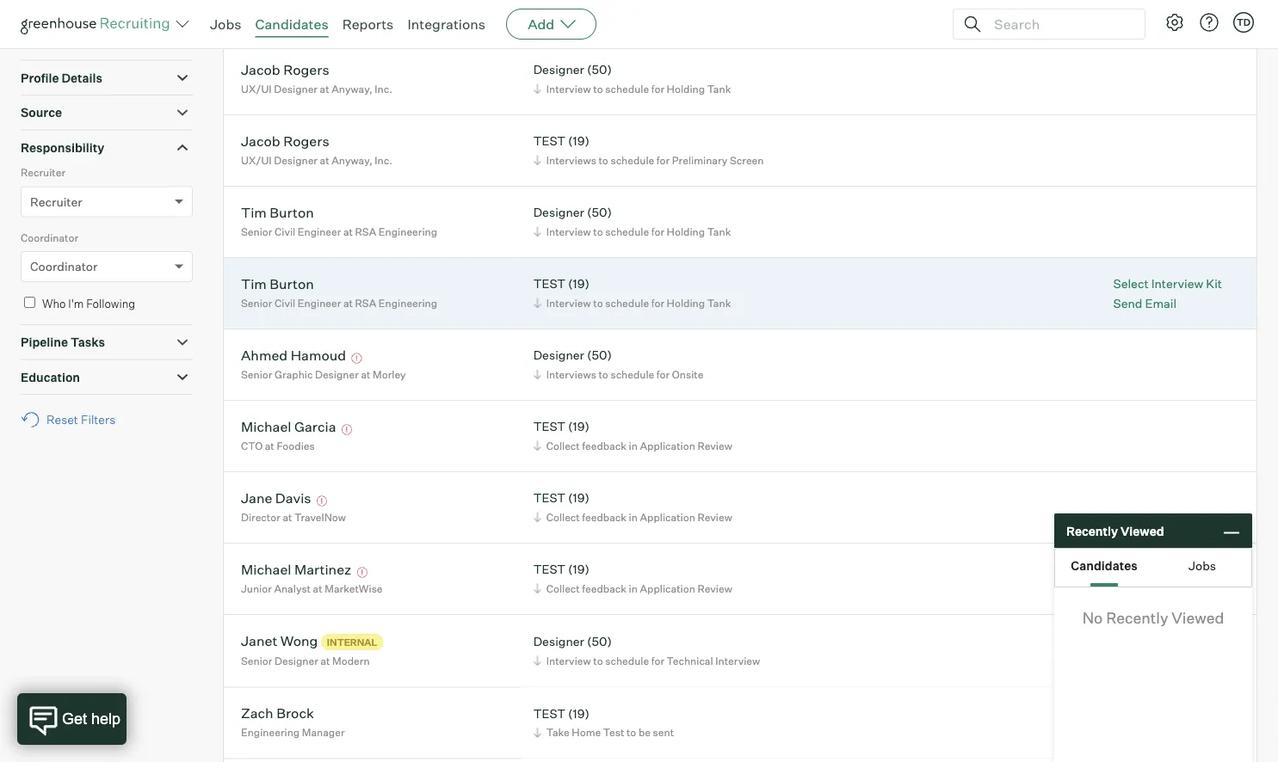 Task type: describe. For each thing, give the bounding box(es) containing it.
jacob rogers link for designer
[[241, 61, 330, 81]]

test for ux/ui designer at anyway, inc.
[[534, 134, 566, 149]]

michael garcia
[[241, 418, 336, 435]]

jacob for test
[[241, 132, 280, 150]]

director at travelnow
[[241, 511, 346, 524]]

zach
[[241, 705, 274, 723]]

0 vertical spatial jobs
[[210, 15, 242, 33]]

for for interview to schedule for technical interview link
[[652, 655, 665, 668]]

tim burton senior civil engineer at rsa engineering for test (19)
[[241, 275, 437, 310]]

zach brock engineering manager
[[241, 705, 345, 740]]

michael martinez link
[[241, 561, 352, 581]]

(19) for engineering manager
[[568, 707, 590, 722]]

wong
[[281, 633, 318, 650]]

feedback for michael martinez
[[582, 583, 627, 596]]

jacob for designer
[[241, 61, 280, 78]]

brock
[[277, 705, 314, 723]]

responsibility
[[21, 140, 104, 155]]

test (19) take home test to be sent
[[534, 707, 674, 740]]

1 vertical spatial recently
[[1107, 609, 1169, 628]]

td button
[[1230, 9, 1258, 36]]

to inside test (19) interview to schedule for holding tank
[[593, 297, 603, 310]]

education
[[21, 370, 80, 385]]

to inside the designer (50) interviews to schedule for onsite
[[599, 368, 609, 381]]

(19) inside test (19) interview to schedule for holding tank
[[568, 277, 590, 292]]

who i'm following
[[42, 297, 135, 311]]

marketwise
[[325, 583, 383, 596]]

pipeline tasks
[[21, 335, 105, 350]]

0 vertical spatial candidates
[[255, 15, 329, 33]]

email
[[1146, 296, 1177, 311]]

tab list containing candidates
[[1056, 549, 1252, 587]]

engineering for designer (50)
[[379, 225, 437, 238]]

select interview kit link
[[1114, 275, 1223, 292]]

rogers for designer
[[283, 61, 330, 78]]

michael for michael martinez
[[241, 561, 291, 578]]

jacob rogers link for test
[[241, 132, 330, 152]]

1 vertical spatial recruiter
[[30, 194, 82, 209]]

profile
[[21, 70, 59, 85]]

1 senior from the top
[[241, 225, 273, 238]]

michael garcia has been in application review for more than 5 days image
[[339, 425, 355, 435]]

jane davis
[[241, 490, 311, 507]]

2 tank from the top
[[708, 82, 731, 95]]

for for third interview to schedule for holding tank link from the bottom of the page
[[652, 82, 665, 95]]

collect for michael martinez
[[547, 583, 580, 596]]

take home test to be sent link
[[531, 725, 679, 742]]

michael garcia link
[[241, 418, 336, 438]]

integrations link
[[408, 15, 486, 33]]

source
[[21, 105, 62, 120]]

martinez
[[294, 561, 352, 578]]

test (19) interviews to schedule for preliminary screen
[[534, 134, 764, 167]]

1 vertical spatial coordinator
[[30, 259, 98, 274]]

test
[[603, 727, 625, 740]]

2 collect from the top
[[547, 511, 580, 524]]

tasks
[[71, 335, 105, 350]]

4 (19) from the top
[[568, 491, 590, 506]]

2 horizontal spatial jobs
[[1189, 559, 1217, 574]]

onsite
[[672, 368, 704, 381]]

reports
[[342, 15, 394, 33]]

garcia
[[294, 418, 336, 435]]

n/a
[[294, 11, 313, 24]]

interview to schedule for technical interview link
[[531, 653, 765, 669]]

rsa for test (19)
[[355, 297, 377, 310]]

reset filters button
[[21, 404, 124, 436]]

zach brock link
[[241, 705, 314, 725]]

anyway, for designer
[[332, 82, 373, 95]]

jacob rogers ux/ui designer at anyway, inc. for test
[[241, 132, 393, 167]]

morley
[[373, 368, 406, 381]]

2 holding from the top
[[667, 82, 705, 95]]

no recently viewed
[[1083, 609, 1225, 628]]

send email link
[[1114, 296, 1223, 312]]

who
[[42, 297, 66, 311]]

add
[[528, 15, 555, 33]]

manager
[[302, 727, 345, 740]]

michael for michael garcia
[[241, 418, 291, 435]]

civil for test (19)
[[275, 297, 296, 310]]

reset
[[46, 413, 78, 428]]

interview to schedule for holding tank
[[547, 11, 731, 24]]

2 senior from the top
[[241, 297, 273, 310]]

internal
[[327, 637, 378, 649]]

test for cto at foodies
[[534, 420, 566, 435]]

2 test (19) collect feedback in application review from the top
[[534, 491, 733, 524]]

details
[[61, 70, 102, 85]]

ux/ui for designer (50)
[[241, 82, 272, 95]]

tank inside test (19) interview to schedule for holding tank
[[708, 297, 731, 310]]

screen
[[730, 154, 764, 167]]

recently viewed
[[1067, 524, 1165, 539]]

to inside test (19) take home test to be sent
[[627, 727, 637, 740]]

designer (50) interview to schedule for holding tank for rogers
[[534, 62, 731, 95]]

filters
[[81, 413, 116, 428]]

review for michael garcia
[[698, 440, 733, 453]]

tim burton link for designer (50)
[[241, 204, 314, 224]]

jane
[[241, 490, 272, 507]]

jacob rogers ux/ui designer at anyway, inc. for designer
[[241, 61, 393, 95]]

inc. for designer (50)
[[375, 82, 393, 95]]

rsa for designer (50)
[[355, 225, 377, 238]]

(19) for cto at foodies
[[568, 420, 590, 435]]

0 vertical spatial recently
[[1067, 524, 1119, 539]]

td button
[[1234, 12, 1255, 33]]

michael martinez has been in application review for more than 5 days image
[[355, 568, 370, 578]]

(50) for senior designer at modern
[[587, 635, 612, 650]]

schedule up test (19) interviews to schedule for preliminary screen
[[606, 82, 649, 95]]

schedule inside test (19) interview to schedule for holding tank
[[606, 297, 649, 310]]

1 holding from the top
[[667, 11, 705, 24]]

ahmed
[[241, 347, 288, 364]]

coordinator element
[[21, 230, 193, 295]]

davis
[[275, 490, 311, 507]]

1 horizontal spatial viewed
[[1172, 609, 1225, 628]]

no
[[1083, 609, 1103, 628]]

civil for designer (50)
[[275, 225, 296, 238]]

candidates inside tab list
[[1071, 559, 1138, 574]]

student at n/a
[[241, 11, 313, 24]]

test for engineering manager
[[534, 707, 566, 722]]

hamoud
[[291, 347, 346, 364]]

candidates link
[[255, 15, 329, 33]]

4 interview to schedule for holding tank link from the top
[[531, 295, 736, 311]]

student
[[241, 11, 280, 24]]

ahmed hamoud link
[[241, 347, 346, 367]]

engineering inside zach brock engineering manager
[[241, 727, 300, 740]]

janet wong
[[241, 633, 318, 650]]

for for 3rd interview to schedule for holding tank link from the top
[[652, 225, 665, 238]]

ux/ui for test (19)
[[241, 154, 272, 167]]

tim burton senior civil engineer at rsa engineering for designer (50)
[[241, 204, 437, 238]]

2 feedback from the top
[[582, 511, 627, 524]]

select interview kit send email
[[1114, 276, 1223, 311]]

following
[[86, 297, 135, 311]]

director
[[241, 511, 281, 524]]

2 interview to schedule for holding tank link from the top
[[531, 81, 736, 97]]

junior analyst at marketwise
[[241, 583, 383, 596]]

burton for test (19)
[[270, 275, 314, 292]]

Who I'm Following checkbox
[[24, 297, 35, 308]]

2 in from the top
[[629, 511, 638, 524]]

send
[[1114, 296, 1143, 311]]

be
[[639, 727, 651, 740]]

3 senior from the top
[[241, 368, 273, 381]]

test (19) interview to schedule for holding tank
[[534, 277, 731, 310]]

kit
[[1207, 276, 1223, 291]]

0 vertical spatial viewed
[[1121, 524, 1165, 539]]

reports link
[[342, 15, 394, 33]]



Task type: locate. For each thing, give the bounding box(es) containing it.
for for interviews to schedule for onsite link
[[657, 368, 670, 381]]

michael up junior
[[241, 561, 291, 578]]

3 feedback from the top
[[582, 583, 627, 596]]

for inside the designer (50) interviews to schedule for onsite
[[657, 368, 670, 381]]

interview
[[547, 11, 591, 24], [547, 82, 591, 95], [547, 225, 591, 238], [1152, 276, 1204, 291], [547, 297, 591, 310], [547, 655, 591, 668], [716, 655, 760, 668]]

feedback
[[582, 440, 627, 453], [582, 511, 627, 524], [582, 583, 627, 596]]

2 (50) from the top
[[587, 205, 612, 220]]

4 senior from the top
[[241, 655, 273, 668]]

2 review from the top
[[698, 511, 733, 524]]

interviews inside test (19) interviews to schedule for preliminary screen
[[547, 154, 597, 167]]

(50) for senior graphic designer at morley
[[587, 348, 612, 363]]

schedule left onsite
[[611, 368, 655, 381]]

0 vertical spatial test (19) collect feedback in application review
[[534, 420, 733, 453]]

ahmed hamoud
[[241, 347, 346, 364]]

pipeline
[[21, 335, 68, 350]]

burton
[[270, 204, 314, 221], [270, 275, 314, 292]]

3 (19) from the top
[[568, 420, 590, 435]]

(50) down interviews to schedule for preliminary screen link
[[587, 205, 612, 220]]

at
[[282, 11, 292, 24], [320, 82, 329, 95], [320, 154, 329, 167], [344, 225, 353, 238], [344, 297, 353, 310], [361, 368, 371, 381], [265, 440, 275, 453], [283, 511, 292, 524], [313, 583, 323, 596], [321, 655, 330, 668]]

senior graphic designer at morley
[[241, 368, 406, 381]]

3 test (19) collect feedback in application review from the top
[[534, 562, 733, 596]]

2 rogers from the top
[[283, 132, 330, 150]]

engineer for designer (50)
[[298, 225, 341, 238]]

burton for designer (50)
[[270, 204, 314, 221]]

2 burton from the top
[[270, 275, 314, 292]]

3 review from the top
[[698, 583, 733, 596]]

3 collect from the top
[[547, 583, 580, 596]]

select
[[1114, 276, 1149, 291]]

1 vertical spatial jacob
[[241, 132, 280, 150]]

2 designer (50) interview to schedule for holding tank from the top
[[534, 205, 731, 238]]

michael martinez
[[241, 561, 352, 578]]

schedule inside the designer (50) interviews to schedule for onsite
[[611, 368, 655, 381]]

(19) inside test (19) take home test to be sent
[[568, 707, 590, 722]]

interviews for designer
[[547, 368, 597, 381]]

collect feedback in application review link for michael martinez
[[531, 581, 737, 597]]

schedule up the designer (50) interviews to schedule for onsite
[[606, 297, 649, 310]]

5 test from the top
[[534, 562, 566, 578]]

add button
[[506, 9, 597, 40]]

modern
[[332, 655, 370, 668]]

1 tank from the top
[[708, 11, 731, 24]]

tab list
[[1056, 549, 1252, 587]]

1 collect from the top
[[547, 440, 580, 453]]

0 vertical spatial rogers
[[283, 61, 330, 78]]

designer inside designer (50) interview to schedule for technical interview
[[534, 635, 585, 650]]

engineering for test (19)
[[379, 297, 437, 310]]

(50) inside designer (50) interview to schedule for technical interview
[[587, 635, 612, 650]]

1 inc. from the top
[[375, 82, 393, 95]]

collect feedback in application review link
[[531, 438, 737, 454], [531, 509, 737, 526], [531, 581, 737, 597]]

for inside designer (50) interview to schedule for technical interview
[[652, 655, 665, 668]]

for inside test (19) interviews to schedule for preliminary screen
[[657, 154, 670, 167]]

(50) down the interview to schedule for holding tank
[[587, 62, 612, 77]]

1 test (19) collect feedback in application review from the top
[[534, 420, 733, 453]]

2 rsa from the top
[[355, 297, 377, 310]]

0 vertical spatial designer (50) interview to schedule for holding tank
[[534, 62, 731, 95]]

candidates down recently viewed
[[1071, 559, 1138, 574]]

for
[[652, 11, 665, 24], [652, 82, 665, 95], [657, 154, 670, 167], [652, 225, 665, 238], [652, 297, 665, 310], [657, 368, 670, 381], [652, 655, 665, 668]]

1 vertical spatial tim
[[241, 275, 267, 292]]

jacob rogers link
[[241, 61, 330, 81], [241, 132, 330, 152]]

1 vertical spatial tim burton senior civil engineer at rsa engineering
[[241, 275, 437, 310]]

6 test from the top
[[534, 707, 566, 722]]

0 vertical spatial rsa
[[355, 225, 377, 238]]

schedule up test (19) interview to schedule for holding tank
[[606, 225, 649, 238]]

take
[[547, 727, 570, 740]]

test
[[534, 134, 566, 149], [534, 277, 566, 292], [534, 420, 566, 435], [534, 491, 566, 506], [534, 562, 566, 578], [534, 707, 566, 722]]

0 vertical spatial collect
[[547, 440, 580, 453]]

travelnow
[[295, 511, 346, 524]]

1 michael from the top
[[241, 418, 291, 435]]

4 (50) from the top
[[587, 635, 612, 650]]

janet wong link
[[241, 633, 318, 652]]

1 review from the top
[[698, 440, 733, 453]]

0 vertical spatial anyway,
[[332, 82, 373, 95]]

2 vertical spatial collect feedback in application review link
[[531, 581, 737, 597]]

application type
[[21, 1, 120, 16]]

0 vertical spatial engineering
[[379, 225, 437, 238]]

greenhouse recruiting image
[[21, 14, 176, 34]]

2 vertical spatial in
[[629, 583, 638, 596]]

0 vertical spatial ux/ui
[[241, 82, 272, 95]]

1 vertical spatial viewed
[[1172, 609, 1225, 628]]

to
[[593, 11, 603, 24], [593, 82, 603, 95], [599, 154, 609, 167], [593, 225, 603, 238], [593, 297, 603, 310], [599, 368, 609, 381], [593, 655, 603, 668], [627, 727, 637, 740]]

anyway, for test
[[332, 154, 373, 167]]

to inside designer (50) interview to schedule for technical interview
[[593, 655, 603, 668]]

0 vertical spatial recruiter
[[21, 166, 65, 179]]

for inside test (19) interview to schedule for holding tank
[[652, 297, 665, 310]]

test inside test (19) interviews to schedule for preliminary screen
[[534, 134, 566, 149]]

1 feedback from the top
[[582, 440, 627, 453]]

cto
[[241, 440, 263, 453]]

jobs
[[210, 15, 242, 33], [21, 35, 49, 51], [1189, 559, 1217, 574]]

collect for michael garcia
[[547, 440, 580, 453]]

1 vertical spatial anyway,
[[332, 154, 373, 167]]

2 vertical spatial collect
[[547, 583, 580, 596]]

analyst
[[274, 583, 311, 596]]

1 vertical spatial jobs
[[21, 35, 49, 51]]

home
[[572, 727, 601, 740]]

1 horizontal spatial candidates
[[1071, 559, 1138, 574]]

1 interviews from the top
[[547, 154, 597, 167]]

1 vertical spatial burton
[[270, 275, 314, 292]]

i'm
[[68, 297, 84, 311]]

michael up cto at foodies
[[241, 418, 291, 435]]

0 vertical spatial tim burton senior civil engineer at rsa engineering
[[241, 204, 437, 238]]

2 collect feedback in application review link from the top
[[531, 509, 737, 526]]

to inside test (19) interviews to schedule for preliminary screen
[[599, 154, 609, 167]]

collect feedback in application review link for jane davis
[[531, 509, 737, 526]]

2 michael from the top
[[241, 561, 291, 578]]

sent
[[653, 727, 674, 740]]

(50) inside the designer (50) interviews to schedule for onsite
[[587, 348, 612, 363]]

1 collect feedback in application review link from the top
[[531, 438, 737, 454]]

janet
[[241, 633, 278, 650]]

ahmed hamoud has been in onsite for more than 21 days image
[[349, 354, 365, 364]]

0 vertical spatial burton
[[270, 204, 314, 221]]

designer (50) interview to schedule for holding tank down interviews to schedule for preliminary screen link
[[534, 205, 731, 238]]

1 tim burton senior civil engineer at rsa engineering from the top
[[241, 204, 437, 238]]

3 test from the top
[[534, 420, 566, 435]]

test inside test (19) interview to schedule for holding tank
[[534, 277, 566, 292]]

for for interviews to schedule for preliminary screen link
[[657, 154, 670, 167]]

0 vertical spatial jacob
[[241, 61, 280, 78]]

candidates right jobs link
[[255, 15, 329, 33]]

test (19) collect feedback in application review for michael garcia
[[534, 420, 733, 453]]

1 vertical spatial ux/ui
[[241, 154, 272, 167]]

schedule
[[606, 11, 649, 24], [606, 82, 649, 95], [611, 154, 655, 167], [606, 225, 649, 238], [606, 297, 649, 310], [611, 368, 655, 381], [606, 655, 649, 668]]

interview inside test (19) interview to schedule for holding tank
[[547, 297, 591, 310]]

schedule left technical
[[606, 655, 649, 668]]

interviews for test
[[547, 154, 597, 167]]

(19) for ux/ui designer at anyway, inc.
[[568, 134, 590, 149]]

1 (19) from the top
[[568, 134, 590, 149]]

schedule inside test (19) interviews to schedule for preliminary screen
[[611, 154, 655, 167]]

0 vertical spatial engineer
[[298, 225, 341, 238]]

0 vertical spatial tim
[[241, 204, 267, 221]]

collect feedback in application review link for michael garcia
[[531, 438, 737, 454]]

designer (50) interviews to schedule for onsite
[[534, 348, 704, 381]]

0 vertical spatial review
[[698, 440, 733, 453]]

tim burton link for test (19)
[[241, 275, 314, 295]]

1 vertical spatial interviews
[[547, 368, 597, 381]]

engineering
[[379, 225, 437, 238], [379, 297, 437, 310], [241, 727, 300, 740]]

2 vertical spatial jobs
[[1189, 559, 1217, 574]]

jobs link
[[210, 15, 242, 33]]

5 (19) from the top
[[568, 562, 590, 578]]

2 anyway, from the top
[[332, 154, 373, 167]]

3 tank from the top
[[708, 225, 731, 238]]

2 ux/ui from the top
[[241, 154, 272, 167]]

1 vertical spatial jacob rogers ux/ui designer at anyway, inc.
[[241, 132, 393, 167]]

test (19) collect feedback in application review
[[534, 420, 733, 453], [534, 491, 733, 524], [534, 562, 733, 596]]

1 vertical spatial rogers
[[283, 132, 330, 150]]

designer (50) interview to schedule for holding tank down the interview to schedule for holding tank
[[534, 62, 731, 95]]

type
[[91, 1, 120, 16]]

0 vertical spatial jacob rogers ux/ui designer at anyway, inc.
[[241, 61, 393, 95]]

2 tim burton link from the top
[[241, 275, 314, 295]]

2 test from the top
[[534, 277, 566, 292]]

1 vertical spatial test (19) collect feedback in application review
[[534, 491, 733, 524]]

2 vertical spatial engineering
[[241, 727, 300, 740]]

(50) for ux/ui designer at anyway, inc.
[[587, 62, 612, 77]]

senior designer at modern
[[241, 655, 370, 668]]

2 jacob rogers link from the top
[[241, 132, 330, 152]]

0 vertical spatial tim burton link
[[241, 204, 314, 224]]

1 vertical spatial designer (50) interview to schedule for holding tank
[[534, 205, 731, 238]]

(50) up interview to schedule for technical interview link
[[587, 635, 612, 650]]

1 jacob from the top
[[241, 61, 280, 78]]

(19) for junior analyst at marketwise
[[568, 562, 590, 578]]

in for michael martinez
[[629, 583, 638, 596]]

1 vertical spatial collect
[[547, 511, 580, 524]]

jobs up no recently viewed
[[1189, 559, 1217, 574]]

integrations
[[408, 15, 486, 33]]

rogers for test
[[283, 132, 330, 150]]

3 holding from the top
[[667, 225, 705, 238]]

1 vertical spatial candidates
[[1071, 559, 1138, 574]]

recruiter
[[21, 166, 65, 179], [30, 194, 82, 209]]

2 engineer from the top
[[298, 297, 341, 310]]

1 tim from the top
[[241, 204, 267, 221]]

1 in from the top
[[629, 440, 638, 453]]

jacob rogers ux/ui designer at anyway, inc.
[[241, 61, 393, 95], [241, 132, 393, 167]]

1 rogers from the top
[[283, 61, 330, 78]]

designer (50) interview to schedule for technical interview
[[534, 635, 760, 668]]

inc. for test (19)
[[375, 154, 393, 167]]

holding inside test (19) interview to schedule for holding tank
[[667, 297, 705, 310]]

2 tim from the top
[[241, 275, 267, 292]]

1 horizontal spatial jobs
[[210, 15, 242, 33]]

schedule right add popup button
[[606, 11, 649, 24]]

test inside test (19) take home test to be sent
[[534, 707, 566, 722]]

1 vertical spatial civil
[[275, 297, 296, 310]]

1 vertical spatial collect feedback in application review link
[[531, 509, 737, 526]]

ux/ui
[[241, 82, 272, 95], [241, 154, 272, 167]]

graphic
[[275, 368, 313, 381]]

in for michael garcia
[[629, 440, 638, 453]]

jobs up profile
[[21, 35, 49, 51]]

in
[[629, 440, 638, 453], [629, 511, 638, 524], [629, 583, 638, 596]]

1 vertical spatial michael
[[241, 561, 291, 578]]

interview inside select interview kit send email
[[1152, 276, 1204, 291]]

2 vertical spatial review
[[698, 583, 733, 596]]

6 (19) from the top
[[568, 707, 590, 722]]

1 vertical spatial jacob rogers link
[[241, 132, 330, 152]]

1 vertical spatial engineering
[[379, 297, 437, 310]]

designer
[[534, 62, 585, 77], [274, 82, 318, 95], [274, 154, 318, 167], [534, 205, 585, 220], [534, 348, 585, 363], [315, 368, 359, 381], [534, 635, 585, 650], [275, 655, 318, 668]]

inc.
[[375, 82, 393, 95], [375, 154, 393, 167]]

collect
[[547, 440, 580, 453], [547, 511, 580, 524], [547, 583, 580, 596]]

td
[[1237, 16, 1251, 28]]

1 tim burton link from the top
[[241, 204, 314, 224]]

tim for designer (50)
[[241, 204, 267, 221]]

1 civil from the top
[[275, 225, 296, 238]]

2 interviews from the top
[[547, 368, 597, 381]]

1 jacob rogers link from the top
[[241, 61, 330, 81]]

engineer
[[298, 225, 341, 238], [298, 297, 341, 310]]

1 vertical spatial rsa
[[355, 297, 377, 310]]

tim for test (19)
[[241, 275, 267, 292]]

1 anyway, from the top
[[332, 82, 373, 95]]

0 horizontal spatial viewed
[[1121, 524, 1165, 539]]

jane davis has been in application review for more than 5 days image
[[314, 497, 330, 507]]

rsa
[[355, 225, 377, 238], [355, 297, 377, 310]]

recruiter element
[[21, 165, 193, 230]]

1 interview to schedule for holding tank link from the top
[[531, 9, 736, 26]]

schedule inside designer (50) interview to schedule for technical interview
[[606, 655, 649, 668]]

preliminary
[[672, 154, 728, 167]]

1 vertical spatial in
[[629, 511, 638, 524]]

2 tim burton senior civil engineer at rsa engineering from the top
[[241, 275, 437, 310]]

designer inside the designer (50) interviews to schedule for onsite
[[534, 348, 585, 363]]

2 (19) from the top
[[568, 277, 590, 292]]

schedule left preliminary
[[611, 154, 655, 167]]

interviews to schedule for preliminary screen link
[[531, 152, 768, 168]]

1 vertical spatial inc.
[[375, 154, 393, 167]]

1 rsa from the top
[[355, 225, 377, 238]]

4 tank from the top
[[708, 297, 731, 310]]

jobs left the candidates "link"
[[210, 15, 242, 33]]

reset filters
[[46, 413, 116, 428]]

review for michael martinez
[[698, 583, 733, 596]]

holding
[[667, 11, 705, 24], [667, 82, 705, 95], [667, 225, 705, 238], [667, 297, 705, 310]]

(19) inside test (19) interviews to schedule for preliminary screen
[[568, 134, 590, 149]]

1 jacob rogers ux/ui designer at anyway, inc. from the top
[[241, 61, 393, 95]]

0 vertical spatial in
[[629, 440, 638, 453]]

1 (50) from the top
[[587, 62, 612, 77]]

2 inc. from the top
[[375, 154, 393, 167]]

0 vertical spatial civil
[[275, 225, 296, 238]]

(50) up interviews to schedule for onsite link
[[587, 348, 612, 363]]

4 test from the top
[[534, 491, 566, 506]]

2 vertical spatial test (19) collect feedback in application review
[[534, 562, 733, 596]]

jane davis link
[[241, 490, 311, 509]]

review
[[698, 440, 733, 453], [698, 511, 733, 524], [698, 583, 733, 596]]

engineer for test (19)
[[298, 297, 341, 310]]

0 vertical spatial jacob rogers link
[[241, 61, 330, 81]]

rogers
[[283, 61, 330, 78], [283, 132, 330, 150]]

0 vertical spatial collect feedback in application review link
[[531, 438, 737, 454]]

0 vertical spatial interviews
[[547, 154, 597, 167]]

0 vertical spatial feedback
[[582, 440, 627, 453]]

(50) for senior civil engineer at rsa engineering
[[587, 205, 612, 220]]

interviews inside the designer (50) interviews to schedule for onsite
[[547, 368, 597, 381]]

0 horizontal spatial jobs
[[21, 35, 49, 51]]

feedback for michael garcia
[[582, 440, 627, 453]]

jacob
[[241, 61, 280, 78], [241, 132, 280, 150]]

2 jacob from the top
[[241, 132, 280, 150]]

tim burton link
[[241, 204, 314, 224], [241, 275, 314, 295]]

interviews to schedule for onsite link
[[531, 367, 708, 383]]

1 engineer from the top
[[298, 225, 341, 238]]

coordinator
[[21, 231, 78, 244], [30, 259, 98, 274]]

0 vertical spatial inc.
[[375, 82, 393, 95]]

michael inside "link"
[[241, 418, 291, 435]]

0 vertical spatial coordinator
[[21, 231, 78, 244]]

configure image
[[1165, 12, 1186, 33]]

2 civil from the top
[[275, 297, 296, 310]]

1 burton from the top
[[270, 204, 314, 221]]

4 holding from the top
[[667, 297, 705, 310]]

designer (50) interview to schedule for holding tank for burton
[[534, 205, 731, 238]]

1 test from the top
[[534, 134, 566, 149]]

1 vertical spatial engineer
[[298, 297, 341, 310]]

3 (50) from the top
[[587, 348, 612, 363]]

tank
[[708, 11, 731, 24], [708, 82, 731, 95], [708, 225, 731, 238], [708, 297, 731, 310]]

0 vertical spatial michael
[[241, 418, 291, 435]]

cto at foodies
[[241, 440, 315, 453]]

test (19) collect feedback in application review for michael martinez
[[534, 562, 733, 596]]

1 vertical spatial review
[[698, 511, 733, 524]]

profile details
[[21, 70, 102, 85]]

1 ux/ui from the top
[[241, 82, 272, 95]]

1 vertical spatial feedback
[[582, 511, 627, 524]]

3 interview to schedule for holding tank link from the top
[[531, 224, 736, 240]]

candidates
[[255, 15, 329, 33], [1071, 559, 1138, 574]]

2 vertical spatial feedback
[[582, 583, 627, 596]]

3 in from the top
[[629, 583, 638, 596]]

test for junior analyst at marketwise
[[534, 562, 566, 578]]

tim burton senior civil engineer at rsa engineering
[[241, 204, 437, 238], [241, 275, 437, 310]]

(19)
[[568, 134, 590, 149], [568, 277, 590, 292], [568, 420, 590, 435], [568, 491, 590, 506], [568, 562, 590, 578], [568, 707, 590, 722]]

Search text field
[[990, 12, 1130, 37]]

foodies
[[277, 440, 315, 453]]

interviews
[[547, 154, 597, 167], [547, 368, 597, 381]]

1 vertical spatial tim burton link
[[241, 275, 314, 295]]

junior
[[241, 583, 272, 596]]

3 collect feedback in application review link from the top
[[531, 581, 737, 597]]

0 horizontal spatial candidates
[[255, 15, 329, 33]]

technical
[[667, 655, 714, 668]]

1 designer (50) interview to schedule for holding tank from the top
[[534, 62, 731, 95]]

2 jacob rogers ux/ui designer at anyway, inc. from the top
[[241, 132, 393, 167]]



Task type: vqa. For each thing, say whether or not it's contained in the screenshot.


